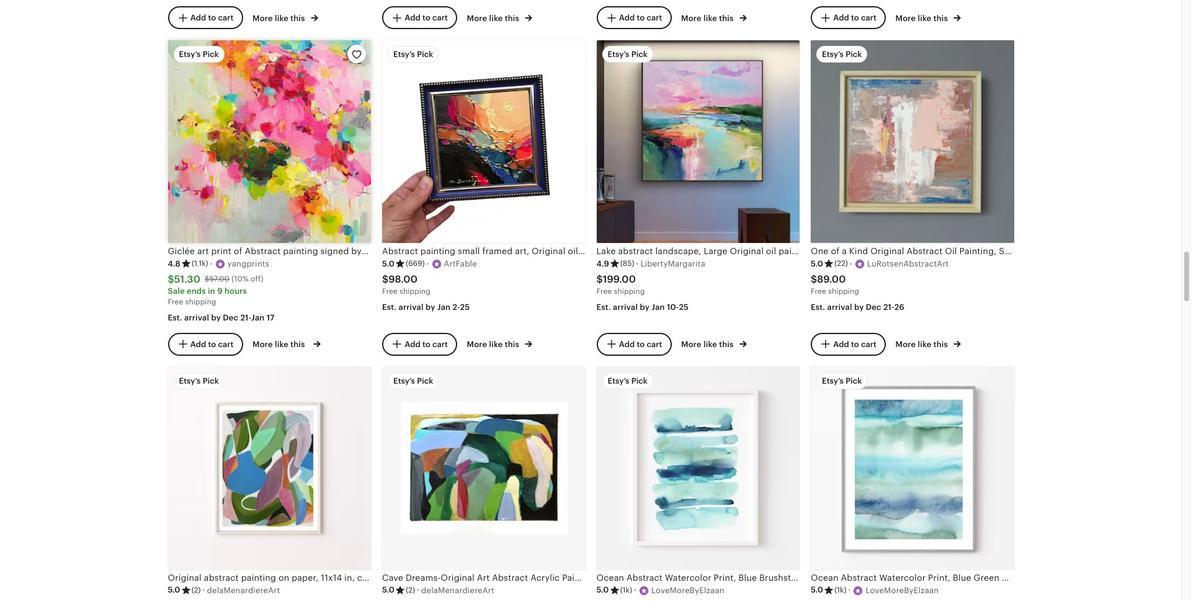 Task type: vqa. For each thing, say whether or not it's contained in the screenshot.
the rightmost 25
yes



Task type: locate. For each thing, give the bounding box(es) containing it.
art
[[477, 573, 490, 583]]

0 horizontal spatial 21-
[[240, 313, 251, 322]]

9 for 51.30
[[217, 287, 223, 296]]

abstract painting small framed art, original oil painting abstract landscape, small wall art tiny painting birthday gift, small framed art image
[[382, 40, 585, 243]]

painting
[[562, 573, 597, 583]]

9 for dreams-
[[639, 573, 644, 583]]

1 vertical spatial 9
[[639, 573, 644, 583]]

0 horizontal spatial (1k)
[[620, 586, 632, 595]]

5.0 for ocean abstract watercolor print, blue green coastal canvas, sea glass abstract painting, cool calming wall art, seascape beach house decor image
[[811, 586, 823, 595]]

$ up est. arrival by dec 21-26
[[811, 273, 817, 285]]

$ for 51.30
[[168, 273, 174, 285]]

2 25 from the left
[[679, 303, 689, 312]]

gift
[[727, 573, 743, 583]]

one of a kind original abstract oil painting, small framed painting on canvas board, modern and contemporary earth tones wall art image
[[811, 40, 1014, 243]]

est. arrival by jan 2-25
[[382, 303, 470, 312]]

free for 89.00
[[811, 287, 826, 296]]

shipping down ends
[[185, 298, 216, 307]]

add to cart button
[[168, 6, 243, 29], [382, 6, 457, 29], [596, 6, 671, 29], [811, 6, 886, 29], [168, 333, 243, 356], [382, 333, 457, 356], [596, 333, 671, 356], [811, 333, 886, 356]]

more
[[253, 13, 273, 23], [467, 13, 487, 23], [681, 13, 701, 23], [896, 13, 916, 23], [253, 340, 273, 350], [467, 340, 487, 350], [681, 340, 701, 350], [896, 340, 916, 350]]

est. arrival by dec 21-26
[[811, 303, 904, 312]]

est. down $ 98.00 free shipping
[[382, 303, 397, 312]]

arrival down $ 199.00 free shipping
[[613, 303, 638, 312]]

jan left 17
[[251, 313, 265, 322]]

more like this link
[[253, 11, 318, 24], [467, 11, 533, 24], [681, 11, 747, 24], [896, 11, 961, 24], [253, 338, 318, 351], [467, 338, 533, 351], [681, 338, 747, 351], [896, 338, 961, 351]]

this
[[291, 13, 305, 23], [505, 13, 519, 23], [719, 13, 734, 23], [934, 13, 948, 23], [291, 340, 305, 350], [505, 340, 519, 350], [719, 340, 734, 350], [934, 340, 948, 350]]

like
[[275, 13, 288, 23], [489, 13, 503, 23], [704, 13, 717, 23], [918, 13, 932, 23], [275, 340, 288, 350], [489, 340, 503, 350], [704, 340, 717, 350], [918, 340, 932, 350]]

free for 199.00
[[596, 287, 612, 296]]

pick for lake abstract landscape, large original oil painting on canvas, modern impressionism, pink sunset, living room wall art, fine art 2022. image
[[631, 49, 648, 59]]

etsy's for one of a kind original abstract oil painting, small framed painting on canvas board, modern and contemporary earth tones wall art image
[[822, 49, 844, 59]]

free down 89.00
[[811, 287, 826, 296]]

shipping for 89.00
[[828, 287, 859, 296]]

by left 10-
[[640, 303, 650, 312]]

x
[[647, 573, 652, 583]]

free down '199.00'
[[596, 287, 612, 296]]

$ up est. arrival by jan 2-25 on the bottom of the page
[[382, 273, 389, 285]]

dec left 26
[[866, 303, 881, 312]]

pick for ocean abstract watercolor print, blue green coastal canvas, sea glass abstract painting, cool calming wall art, seascape beach house decor image
[[846, 376, 862, 386]]

est. down $ 199.00 free shipping
[[596, 303, 611, 312]]

ocean abstract watercolor print, blue green coastal canvas, sea glass abstract painting, cool calming wall art, seascape beach house decor image
[[811, 367, 1014, 570]]

jan left the 2-
[[437, 303, 451, 312]]

5.0 for ocean abstract watercolor print, blue brushstroke coastal wall art, sea glass painting, navy lake house wall art, seascape beach house decor image
[[596, 586, 609, 595]]

2 (1k) from the left
[[835, 586, 846, 595]]

1 horizontal spatial 25
[[679, 303, 689, 312]]

free inside $ 89.00 free shipping
[[811, 287, 826, 296]]

mother's
[[670, 573, 706, 583]]

1 horizontal spatial 9
[[639, 573, 644, 583]]

free
[[382, 287, 398, 296], [596, 287, 612, 296], [811, 287, 826, 296], [168, 298, 183, 307]]

1 (2) from the left
[[191, 586, 201, 595]]

etsy's for ocean abstract watercolor print, blue brushstroke coastal wall art, sea glass painting, navy lake house wall art, seascape beach house decor image
[[608, 376, 629, 386]]

on
[[599, 573, 610, 583]]

shipping inside $ 89.00 free shipping
[[828, 287, 859, 296]]

free for 98.00
[[382, 287, 398, 296]]

(1k) for ocean abstract watercolor print, blue green coastal canvas, sea glass abstract painting, cool calming wall art, seascape beach house decor image
[[835, 586, 846, 595]]

arrival
[[399, 303, 424, 312], [613, 303, 638, 312], [827, 303, 852, 312], [184, 313, 209, 322]]

9 right in
[[217, 287, 223, 296]]

by
[[426, 303, 435, 312], [640, 303, 650, 312], [854, 303, 864, 312], [211, 313, 221, 322]]

free down sale
[[168, 298, 183, 307]]

add to cart
[[190, 13, 233, 22], [405, 13, 448, 22], [619, 13, 662, 22], [833, 13, 876, 22], [190, 340, 233, 349], [405, 340, 448, 349], [619, 340, 662, 349], [833, 340, 876, 349]]

arrival down $ 89.00 free shipping
[[827, 303, 852, 312]]

off)
[[251, 275, 263, 284]]

jan left 10-
[[652, 303, 665, 312]]

1 horizontal spatial (2)
[[406, 586, 415, 595]]

1 horizontal spatial dec
[[866, 303, 881, 312]]

jan
[[437, 303, 451, 312], [652, 303, 665, 312], [251, 313, 265, 322]]

cart
[[218, 13, 233, 22], [432, 13, 448, 22], [647, 13, 662, 22], [861, 13, 876, 22], [218, 340, 233, 349], [432, 340, 448, 349], [647, 340, 662, 349], [861, 340, 876, 349]]

(2) for cave dreams-original art abstract acrylic painting  on paper 9 x 12 | mother's day gift image
[[406, 586, 415, 595]]

by for 98.00
[[426, 303, 435, 312]]

arrival down $ 98.00 free shipping
[[399, 303, 424, 312]]

est. for 98.00
[[382, 303, 397, 312]]

etsy's pick for lake abstract landscape, large original oil painting on canvas, modern impressionism, pink sunset, living room wall art, fine art 2022. image
[[608, 49, 648, 59]]

9 left x
[[639, 573, 644, 583]]

dec for 89.00
[[866, 303, 881, 312]]

(2)
[[191, 586, 201, 595], [406, 586, 415, 595]]

dec down hours
[[223, 313, 238, 322]]

1 horizontal spatial jan
[[437, 303, 451, 312]]

pick
[[203, 49, 219, 59], [417, 49, 433, 59], [631, 49, 648, 59], [846, 49, 862, 59], [203, 376, 219, 386], [417, 376, 433, 386], [631, 376, 648, 386], [846, 376, 862, 386]]

(2) for original abstract painting on paper, 11x14 in, colorful, acrylic paint, affordable wall art for home, office decor, beach, gift image
[[191, 586, 201, 595]]

etsy's pick for original abstract painting on paper, 11x14 in, colorful, acrylic paint, affordable wall art for home, office decor, beach, gift image
[[179, 376, 219, 386]]

$ inside $ 98.00 free shipping
[[382, 273, 389, 285]]

arrival down ends
[[184, 313, 209, 322]]

$ down 4.9
[[596, 273, 603, 285]]

etsy's for lake abstract landscape, large original oil painting on canvas, modern impressionism, pink sunset, living room wall art, fine art 2022. image
[[608, 49, 629, 59]]

shipping down 98.00
[[400, 287, 431, 296]]

$ inside $ 199.00 free shipping
[[596, 273, 603, 285]]

etsy's pick for abstract painting small framed art, original oil painting abstract landscape, small wall art tiny painting birthday gift, small framed art image
[[393, 49, 433, 59]]

$ 51.30 $ 57.00 (10% off) sale ends in 9 hours free shipping
[[168, 273, 263, 307]]

add
[[190, 13, 206, 22], [405, 13, 420, 22], [619, 13, 635, 22], [833, 13, 849, 22], [190, 340, 206, 349], [405, 340, 420, 349], [619, 340, 635, 349], [833, 340, 849, 349]]

shipping down '199.00'
[[614, 287, 645, 296]]

(669)
[[406, 260, 425, 268]]

ocean abstract watercolor print, blue brushstroke coastal wall art, sea glass painting, navy lake house wall art, seascape beach house decor image
[[596, 367, 800, 570]]

shipping down 89.00
[[828, 287, 859, 296]]

2-
[[453, 303, 460, 312]]

dec
[[866, 303, 881, 312], [223, 313, 238, 322]]

0 horizontal spatial dec
[[223, 313, 238, 322]]

sale
[[168, 287, 185, 296]]

shipping inside $ 98.00 free shipping
[[400, 287, 431, 296]]

dreams-
[[406, 573, 441, 583]]

1 horizontal spatial (1k)
[[835, 586, 846, 595]]

0 vertical spatial 21-
[[883, 303, 894, 312]]

pick for abstract painting small framed art, original oil painting abstract landscape, small wall art tiny painting birthday gift, small framed art image
[[417, 49, 433, 59]]

$ 98.00 free shipping
[[382, 273, 431, 296]]

2 horizontal spatial jan
[[652, 303, 665, 312]]

$ inside $ 89.00 free shipping
[[811, 273, 817, 285]]

$ for 89.00
[[811, 273, 817, 285]]

shipping inside $ 199.00 free shipping
[[614, 287, 645, 296]]

5.0
[[382, 259, 395, 268], [811, 259, 823, 268], [168, 586, 180, 595], [382, 586, 395, 595], [596, 586, 609, 595], [811, 586, 823, 595]]

0 horizontal spatial (2)
[[191, 586, 201, 595]]

·
[[210, 259, 213, 268], [427, 259, 429, 268], [636, 259, 639, 268], [850, 259, 852, 268], [203, 586, 205, 595], [417, 586, 419, 595], [634, 586, 636, 595], [848, 586, 851, 595]]

5.0 for one of a kind original abstract oil painting, small framed painting on canvas board, modern and contemporary earth tones wall art image
[[811, 259, 823, 268]]

2 (2) from the left
[[406, 586, 415, 595]]

etsy's
[[179, 49, 201, 59], [393, 49, 415, 59], [608, 49, 629, 59], [822, 49, 844, 59], [179, 376, 201, 386], [393, 376, 415, 386], [608, 376, 629, 386], [822, 376, 844, 386]]

9 inside $ 51.30 $ 57.00 (10% off) sale ends in 9 hours free shipping
[[217, 287, 223, 296]]

0 horizontal spatial 9
[[217, 287, 223, 296]]

21-
[[883, 303, 894, 312], [240, 313, 251, 322]]

est.
[[382, 303, 397, 312], [596, 303, 611, 312], [811, 303, 825, 312], [168, 313, 182, 322]]

to
[[208, 13, 216, 22], [422, 13, 430, 22], [637, 13, 645, 22], [851, 13, 859, 22], [208, 340, 216, 349], [422, 340, 430, 349], [637, 340, 645, 349], [851, 340, 859, 349]]

· for giclée art print of abstract painting signed by artist, pink, abstract prints, cloud landscape print, wall art prints, art gift, artwork, image at left
[[210, 259, 213, 268]]

jan for 98.00
[[437, 303, 451, 312]]

25
[[460, 303, 470, 312], [679, 303, 689, 312]]

9
[[217, 287, 223, 296], [639, 573, 644, 583]]

free inside $ 199.00 free shipping
[[596, 287, 612, 296]]

1 horizontal spatial 21-
[[883, 303, 894, 312]]

free inside $ 98.00 free shipping
[[382, 287, 398, 296]]

by for 89.00
[[854, 303, 864, 312]]

· for abstract painting small framed art, original oil painting abstract landscape, small wall art tiny painting birthday gift, small framed art image
[[427, 259, 429, 268]]

by down $ 89.00 free shipping
[[854, 303, 864, 312]]

(1.1k)
[[192, 260, 208, 268]]

(22)
[[835, 260, 848, 268]]

0 vertical spatial dec
[[866, 303, 881, 312]]

est. for 89.00
[[811, 303, 825, 312]]

$ 89.00 free shipping
[[811, 273, 859, 296]]

shipping for 98.00
[[400, 287, 431, 296]]

etsy's for ocean abstract watercolor print, blue green coastal canvas, sea glass abstract painting, cool calming wall art, seascape beach house decor image
[[822, 376, 844, 386]]

(1k)
[[620, 586, 632, 595], [835, 586, 846, 595]]

1 (1k) from the left
[[620, 586, 632, 595]]

0 vertical spatial 9
[[217, 287, 223, 296]]

est. down $ 89.00 free shipping
[[811, 303, 825, 312]]

cave
[[382, 573, 403, 583]]

etsy's pick for cave dreams-original art abstract acrylic painting  on paper 9 x 12 | mother's day gift image
[[393, 376, 433, 386]]

etsy's pick
[[179, 49, 219, 59], [393, 49, 433, 59], [608, 49, 648, 59], [822, 49, 862, 59], [179, 376, 219, 386], [393, 376, 433, 386], [608, 376, 648, 386], [822, 376, 862, 386]]

by left the 2-
[[426, 303, 435, 312]]

shipping
[[400, 287, 431, 296], [614, 287, 645, 296], [828, 287, 859, 296], [185, 298, 216, 307]]

· for cave dreams-original art abstract acrylic painting  on paper 9 x 12 | mother's day gift image
[[417, 586, 419, 595]]

0 horizontal spatial 25
[[460, 303, 470, 312]]

by for 199.00
[[640, 303, 650, 312]]

1 25 from the left
[[460, 303, 470, 312]]

$
[[168, 273, 174, 285], [382, 273, 389, 285], [596, 273, 603, 285], [811, 273, 817, 285], [205, 275, 210, 284]]

est. down sale
[[168, 313, 182, 322]]

1 vertical spatial dec
[[223, 313, 238, 322]]

more like this
[[253, 13, 307, 23], [467, 13, 521, 23], [681, 13, 736, 23], [896, 13, 950, 23], [253, 340, 307, 350], [467, 340, 521, 350], [681, 340, 736, 350], [896, 340, 950, 350]]

free down 98.00
[[382, 287, 398, 296]]

$ up sale
[[168, 273, 174, 285]]

acrylic
[[531, 573, 560, 583]]

1 vertical spatial 21-
[[240, 313, 251, 322]]



Task type: describe. For each thing, give the bounding box(es) containing it.
jan for 199.00
[[652, 303, 665, 312]]

(10%
[[232, 275, 249, 284]]

4.8
[[168, 259, 180, 268]]

ends
[[187, 287, 206, 296]]

· for lake abstract landscape, large original oil painting on canvas, modern impressionism, pink sunset, living room wall art, fine art 2022. image
[[636, 259, 639, 268]]

0 horizontal spatial jan
[[251, 313, 265, 322]]

lake abstract landscape, large original oil painting on canvas, modern impressionism, pink sunset, living room wall art, fine art 2022. image
[[596, 40, 800, 243]]

shipping for 199.00
[[614, 287, 645, 296]]

etsy's pick for ocean abstract watercolor print, blue green coastal canvas, sea glass abstract painting, cool calming wall art, seascape beach house decor image
[[822, 376, 862, 386]]

21- for 51.30
[[240, 313, 251, 322]]

$ 199.00 free shipping
[[596, 273, 645, 296]]

|
[[665, 573, 667, 583]]

arrival for 89.00
[[827, 303, 852, 312]]

21- for 89.00
[[883, 303, 894, 312]]

etsy's for cave dreams-original art abstract acrylic painting  on paper 9 x 12 | mother's day gift image
[[393, 376, 415, 386]]

25 for 199.00
[[679, 303, 689, 312]]

hours
[[225, 287, 247, 296]]

(1k) for ocean abstract watercolor print, blue brushstroke coastal wall art, sea glass painting, navy lake house wall art, seascape beach house decor image
[[620, 586, 632, 595]]

giclée art print of abstract painting signed by artist, pink, abstract prints, cloud landscape print, wall art prints, art gift, artwork, image
[[168, 40, 371, 243]]

dec for 51.30
[[223, 313, 238, 322]]

89.00
[[817, 273, 846, 285]]

25 for 98.00
[[460, 303, 470, 312]]

shipping inside $ 51.30 $ 57.00 (10% off) sale ends in 9 hours free shipping
[[185, 298, 216, 307]]

etsy's for abstract painting small framed art, original oil painting abstract landscape, small wall art tiny painting birthday gift, small framed art image
[[393, 49, 415, 59]]

51.30
[[174, 273, 200, 285]]

pick for original abstract painting on paper, 11x14 in, colorful, acrylic paint, affordable wall art for home, office decor, beach, gift image
[[203, 376, 219, 386]]

original
[[441, 573, 475, 583]]

· for ocean abstract watercolor print, blue green coastal canvas, sea glass abstract painting, cool calming wall art, seascape beach house decor image
[[848, 586, 851, 595]]

paper
[[612, 573, 637, 583]]

$ for 199.00
[[596, 273, 603, 285]]

5.0 for cave dreams-original art abstract acrylic painting  on paper 9 x 12 | mother's day gift image
[[382, 586, 395, 595]]

etsy's pick for ocean abstract watercolor print, blue brushstroke coastal wall art, sea glass painting, navy lake house wall art, seascape beach house decor image
[[608, 376, 648, 386]]

12
[[654, 573, 663, 583]]

in
[[208, 287, 215, 296]]

$ for 98.00
[[382, 273, 389, 285]]

est. arrival by dec 21-jan 17
[[168, 313, 275, 322]]

arrival for 199.00
[[613, 303, 638, 312]]

98.00
[[389, 273, 418, 285]]

free inside $ 51.30 $ 57.00 (10% off) sale ends in 9 hours free shipping
[[168, 298, 183, 307]]

57.00
[[210, 275, 230, 284]]

est. for 199.00
[[596, 303, 611, 312]]

10-
[[667, 303, 679, 312]]

pick for one of a kind original abstract oil painting, small framed painting on canvas board, modern and contemporary earth tones wall art image
[[846, 49, 862, 59]]

$ up in
[[205, 275, 210, 284]]

17
[[267, 313, 275, 322]]

4.9
[[596, 259, 609, 268]]

199.00
[[603, 273, 636, 285]]

(85)
[[620, 260, 634, 268]]

cave dreams-original art abstract acrylic painting  on paper 9 x 12 | mother's day gift
[[382, 573, 743, 583]]

5.0 for abstract painting small framed art, original oil painting abstract landscape, small wall art tiny painting birthday gift, small framed art image
[[382, 259, 395, 268]]

est. arrival by jan 10-25
[[596, 303, 689, 312]]

day
[[709, 573, 724, 583]]

5.0 for original abstract painting on paper, 11x14 in, colorful, acrylic paint, affordable wall art for home, office decor, beach, gift image
[[168, 586, 180, 595]]

· for original abstract painting on paper, 11x14 in, colorful, acrylic paint, affordable wall art for home, office decor, beach, gift image
[[203, 586, 205, 595]]

· for ocean abstract watercolor print, blue brushstroke coastal wall art, sea glass painting, navy lake house wall art, seascape beach house decor image
[[634, 586, 636, 595]]

arrival for 98.00
[[399, 303, 424, 312]]

abstract
[[492, 573, 528, 583]]

pick for ocean abstract watercolor print, blue brushstroke coastal wall art, sea glass painting, navy lake house wall art, seascape beach house decor image
[[631, 376, 648, 386]]

26
[[894, 303, 904, 312]]

cave dreams-original art abstract acrylic painting  on paper 9 x 12 | mother's day gift image
[[382, 367, 585, 570]]

etsy's for original abstract painting on paper, 11x14 in, colorful, acrylic paint, affordable wall art for home, office decor, beach, gift image
[[179, 376, 201, 386]]

pick for giclée art print of abstract painting signed by artist, pink, abstract prints, cloud landscape print, wall art prints, art gift, artwork, image at left
[[203, 49, 219, 59]]

· for one of a kind original abstract oil painting, small framed painting on canvas board, modern and contemporary earth tones wall art image
[[850, 259, 852, 268]]

etsy's for giclée art print of abstract painting signed by artist, pink, abstract prints, cloud landscape print, wall art prints, art gift, artwork, image at left
[[179, 49, 201, 59]]

by down in
[[211, 313, 221, 322]]

etsy's pick for giclée art print of abstract painting signed by artist, pink, abstract prints, cloud landscape print, wall art prints, art gift, artwork, image at left
[[179, 49, 219, 59]]

original abstract painting on paper, 11x14 in, colorful, acrylic paint, affordable wall art for home, office decor, beach, gift image
[[168, 367, 371, 570]]

etsy's pick for one of a kind original abstract oil painting, small framed painting on canvas board, modern and contemporary earth tones wall art image
[[822, 49, 862, 59]]

pick for cave dreams-original art abstract acrylic painting  on paper 9 x 12 | mother's day gift image
[[417, 376, 433, 386]]



